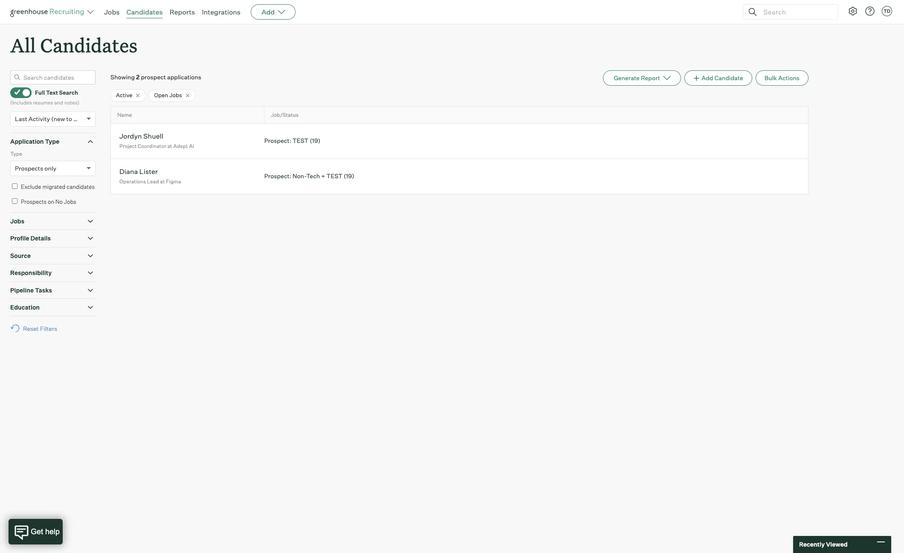 Task type: locate. For each thing, give the bounding box(es) containing it.
tech
[[307, 173, 320, 180]]

0 vertical spatial prospect:
[[264, 137, 292, 144]]

application
[[10, 138, 44, 145]]

1 horizontal spatial test
[[327, 173, 343, 180]]

candidates down jobs link
[[40, 32, 138, 58]]

last activity (new to old) option
[[15, 115, 84, 122]]

diana lister link
[[120, 167, 158, 177]]

add for add candidate
[[702, 74, 714, 82]]

jordyn
[[120, 132, 142, 141]]

(19) up tech
[[310, 137, 321, 144]]

full text search (includes resumes and notes)
[[10, 89, 79, 106]]

at inside diana lister operations lead at figma
[[160, 178, 165, 185]]

prospect: left non-
[[264, 173, 292, 180]]

1 horizontal spatial type
[[45, 138, 59, 145]]

configure image
[[849, 6, 859, 16]]

1 vertical spatial (19)
[[344, 173, 355, 180]]

source
[[10, 252, 31, 259]]

jordyn shuell link
[[120, 132, 163, 142]]

generate report button
[[604, 71, 682, 86]]

candidates
[[67, 183, 95, 190]]

1 horizontal spatial at
[[168, 143, 172, 149]]

lister
[[139, 167, 158, 176]]

education
[[10, 304, 40, 311]]

reports link
[[170, 8, 195, 16]]

0 vertical spatial type
[[45, 138, 59, 145]]

0 vertical spatial test
[[293, 137, 309, 144]]

add
[[262, 8, 275, 16], [702, 74, 714, 82]]

2
[[136, 73, 140, 81]]

candidates right jobs link
[[127, 8, 163, 16]]

active
[[116, 92, 133, 99]]

prospects inside type element
[[15, 165, 43, 172]]

Search candidates field
[[10, 71, 96, 85]]

last
[[15, 115, 27, 122]]

1 vertical spatial prospect:
[[264, 173, 292, 180]]

add candidate link
[[685, 71, 753, 86]]

checkmark image
[[14, 89, 20, 95]]

at right lead
[[160, 178, 165, 185]]

to
[[66, 115, 72, 122]]

prospect: non-tech + test (19)
[[264, 173, 355, 180]]

prospects
[[15, 165, 43, 172], [21, 199, 47, 205]]

at
[[168, 143, 172, 149], [160, 178, 165, 185]]

1 vertical spatial add
[[702, 74, 714, 82]]

candidates
[[127, 8, 163, 16], [40, 32, 138, 58]]

lead
[[147, 178, 159, 185]]

(19)
[[310, 137, 321, 144], [344, 173, 355, 180]]

0 vertical spatial (19)
[[310, 137, 321, 144]]

0 vertical spatial at
[[168, 143, 172, 149]]

pipeline
[[10, 287, 34, 294]]

only
[[44, 165, 56, 172]]

old)
[[73, 115, 84, 122]]

1 prospect: from the top
[[264, 137, 292, 144]]

prospects down exclude
[[21, 199, 47, 205]]

prospect: down job/status
[[264, 137, 292, 144]]

profile
[[10, 235, 29, 242]]

type down last activity (new to old)
[[45, 138, 59, 145]]

0 vertical spatial add
[[262, 8, 275, 16]]

candidate reports are now available! apply filters and select "view in app" element
[[604, 71, 682, 86]]

integrations link
[[202, 8, 241, 16]]

test down job/status
[[293, 137, 309, 144]]

generate report
[[614, 74, 661, 82]]

name
[[117, 112, 132, 118]]

1 vertical spatial prospects
[[21, 199, 47, 205]]

(19) right +
[[344, 173, 355, 180]]

report
[[641, 74, 661, 82]]

test right +
[[327, 173, 343, 180]]

test
[[293, 137, 309, 144], [327, 173, 343, 180]]

bulk
[[765, 74, 778, 82]]

actions
[[779, 74, 800, 82]]

prospects up exclude
[[15, 165, 43, 172]]

0 horizontal spatial at
[[160, 178, 165, 185]]

0 vertical spatial prospects
[[15, 165, 43, 172]]

prospect:
[[264, 137, 292, 144], [264, 173, 292, 180]]

0 horizontal spatial add
[[262, 8, 275, 16]]

Exclude migrated candidates checkbox
[[12, 183, 17, 189]]

at inside the jordyn shuell project coordinator at adept ai
[[168, 143, 172, 149]]

at left adept
[[168, 143, 172, 149]]

prospects for prospects only
[[15, 165, 43, 172]]

type
[[45, 138, 59, 145], [10, 151, 22, 157]]

tasks
[[35, 287, 52, 294]]

prospect: for shuell
[[264, 137, 292, 144]]

1 vertical spatial type
[[10, 151, 22, 157]]

and
[[54, 100, 63, 106]]

integrations
[[202, 8, 241, 16]]

bulk actions link
[[756, 71, 809, 86]]

jobs right open
[[169, 92, 182, 99]]

1 horizontal spatial (19)
[[344, 173, 355, 180]]

diana
[[120, 167, 138, 176]]

all
[[10, 32, 36, 58]]

add button
[[251, 4, 296, 20]]

showing 2 prospect applications
[[111, 73, 201, 81]]

1 vertical spatial at
[[160, 178, 165, 185]]

1 vertical spatial candidates
[[40, 32, 138, 58]]

at for lister
[[160, 178, 165, 185]]

2 prospect: from the top
[[264, 173, 292, 180]]

0 vertical spatial candidates
[[127, 8, 163, 16]]

candidates link
[[127, 8, 163, 16]]

type down application
[[10, 151, 22, 157]]

responsibility
[[10, 269, 52, 277]]

Prospects on No Jobs checkbox
[[12, 199, 17, 204]]

1 horizontal spatial add
[[702, 74, 714, 82]]

add inside popup button
[[262, 8, 275, 16]]



Task type: describe. For each thing, give the bounding box(es) containing it.
0 horizontal spatial test
[[293, 137, 309, 144]]

candidate
[[715, 74, 744, 82]]

all candidates
[[10, 32, 138, 58]]

shuell
[[143, 132, 163, 141]]

open
[[154, 92, 168, 99]]

exclude migrated candidates
[[21, 183, 95, 190]]

jobs link
[[104, 8, 120, 16]]

adept
[[173, 143, 188, 149]]

applications
[[167, 73, 201, 81]]

jordyn shuell project coordinator at adept ai
[[120, 132, 194, 149]]

0 horizontal spatial type
[[10, 151, 22, 157]]

bulk actions
[[765, 74, 800, 82]]

recently
[[800, 541, 825, 549]]

details
[[30, 235, 51, 242]]

pipeline tasks
[[10, 287, 52, 294]]

filters
[[40, 325, 57, 332]]

jobs right no
[[64, 199, 76, 205]]

jobs up profile on the top left of page
[[10, 218, 24, 225]]

0 horizontal spatial (19)
[[310, 137, 321, 144]]

figma
[[166, 178, 181, 185]]

coordinator
[[138, 143, 166, 149]]

prospects only
[[15, 165, 56, 172]]

recently viewed
[[800, 541, 848, 549]]

exclude
[[21, 183, 41, 190]]

prospects for prospects on no jobs
[[21, 199, 47, 205]]

(new
[[51, 115, 65, 122]]

prospect
[[141, 73, 166, 81]]

Search text field
[[762, 6, 831, 18]]

td button
[[881, 4, 895, 18]]

non-
[[293, 173, 307, 180]]

activity
[[29, 115, 50, 122]]

profile details
[[10, 235, 51, 242]]

td button
[[883, 6, 893, 16]]

prospect: test (19)
[[264, 137, 321, 144]]

jobs left "candidates" link
[[104, 8, 120, 16]]

+
[[322, 173, 325, 180]]

prospects on no jobs
[[21, 199, 76, 205]]

job/status
[[271, 112, 299, 118]]

greenhouse recruiting image
[[10, 7, 87, 17]]

last activity (new to old)
[[15, 115, 84, 122]]

reports
[[170, 8, 195, 16]]

reset filters
[[23, 325, 57, 332]]

generate
[[614, 74, 640, 82]]

operations
[[120, 178, 146, 185]]

reset
[[23, 325, 39, 332]]

ai
[[189, 143, 194, 149]]

viewed
[[827, 541, 848, 549]]

text
[[46, 89, 58, 96]]

1 vertical spatial test
[[327, 173, 343, 180]]

prospects only option
[[15, 165, 56, 172]]

migrated
[[42, 183, 65, 190]]

add for add
[[262, 8, 275, 16]]

prospect: for lister
[[264, 173, 292, 180]]

showing
[[111, 73, 135, 81]]

type element
[[10, 150, 96, 182]]

add candidate
[[702, 74, 744, 82]]

notes)
[[64, 100, 79, 106]]

on
[[48, 199, 54, 205]]

full
[[35, 89, 45, 96]]

at for shuell
[[168, 143, 172, 149]]

(includes
[[10, 100, 32, 106]]

reset filters button
[[10, 321, 62, 337]]

search
[[59, 89, 78, 96]]

application type
[[10, 138, 59, 145]]

project
[[120, 143, 137, 149]]

open jobs
[[154, 92, 182, 99]]

td
[[884, 8, 891, 14]]

diana lister operations lead at figma
[[120, 167, 181, 185]]

resumes
[[33, 100, 53, 106]]

no
[[55, 199, 63, 205]]



Task type: vqa. For each thing, say whether or not it's contained in the screenshot.
Recently
yes



